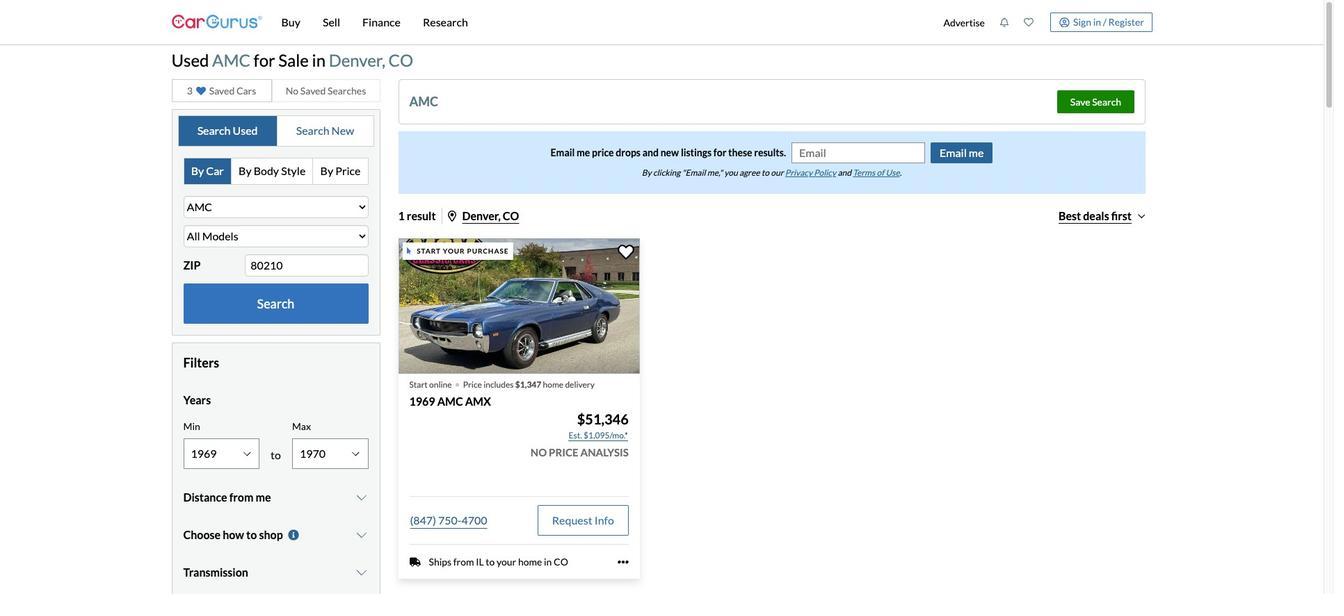 Task type: describe. For each thing, give the bounding box(es) containing it.
ellipsis h image
[[618, 558, 629, 569]]

1 vertical spatial co
[[503, 209, 519, 223]]

years
[[183, 394, 211, 407]]

0 horizontal spatial denver,
[[329, 50, 386, 70]]

est. $1,095/mo.* button
[[568, 430, 629, 444]]

max
[[292, 421, 311, 433]]

·
[[455, 371, 460, 396]]

0 horizontal spatial used
[[172, 50, 209, 70]]

denver, co
[[462, 209, 519, 223]]

to up distance from me dropdown button
[[271, 449, 281, 462]]

finance button
[[351, 0, 412, 45]]

1 result
[[398, 209, 436, 223]]

to inside 'choose how to shop' dropdown button
[[246, 529, 257, 542]]

email me button
[[931, 143, 993, 163]]

request
[[552, 515, 593, 528]]

$1,095/mo.*
[[584, 431, 628, 441]]

no saved searches
[[286, 85, 366, 97]]

email for email me price drops and new listings for these results.
[[551, 147, 575, 159]]

start for purchase
[[417, 247, 441, 255]]

analysis
[[581, 447, 629, 460]]

online
[[429, 380, 452, 391]]

sign in / register
[[1074, 16, 1145, 28]]

purchase
[[467, 247, 509, 255]]

$51,346
[[577, 412, 629, 428]]

sign in / register menu item
[[1041, 13, 1153, 32]]

start for ·
[[410, 380, 428, 391]]

search new tab
[[277, 116, 373, 146]]

body
[[254, 164, 279, 178]]

clicking
[[653, 168, 681, 178]]

price
[[592, 147, 614, 159]]

0 horizontal spatial co
[[389, 50, 414, 70]]

results.
[[755, 147, 786, 159]]

by price
[[320, 164, 361, 178]]

truck image
[[410, 557, 421, 568]]

price inside start online · price includes $1,347 home delivery 1969 amc amx $51,346 est. $1,095/mo.* no price analysis
[[463, 380, 482, 391]]

search for search new
[[296, 124, 330, 137]]

car
[[206, 164, 224, 178]]

/
[[1103, 16, 1107, 28]]

to left our
[[762, 168, 770, 178]]

(847) 750-4700
[[410, 515, 488, 528]]

4700
[[462, 515, 488, 528]]

search for search
[[257, 296, 295, 312]]

cars
[[237, 85, 256, 97]]

min
[[183, 421, 200, 433]]

tab list for search new
[[183, 158, 368, 185]]

info circle image
[[287, 530, 300, 541]]

by body style
[[239, 164, 306, 178]]

email me price drops and new listings for these results.
[[551, 147, 786, 159]]

used amc for sale in denver, co
[[172, 50, 414, 70]]

by left clicking
[[642, 168, 652, 178]]

choose
[[183, 529, 221, 542]]

email me
[[940, 146, 984, 159]]

search button
[[183, 284, 368, 324]]

1
[[398, 209, 405, 223]]

amc inside start online · price includes $1,347 home delivery 1969 amc amx $51,346 est. $1,095/mo.* no price analysis
[[438, 395, 463, 409]]

save search button
[[1058, 90, 1135, 113]]

shop
[[259, 529, 283, 542]]

by for by price
[[320, 164, 333, 178]]

tab list for no saved searches
[[178, 115, 374, 147]]

cargurus logo homepage link link
[[172, 2, 262, 42]]

by for by body style
[[239, 164, 252, 178]]

(847)
[[410, 515, 436, 528]]

no
[[531, 447, 547, 460]]

denver, co button
[[448, 209, 519, 223]]

in inside menu item
[[1094, 16, 1102, 28]]

1 saved from the left
[[209, 85, 235, 97]]

chevron down image for transmission 'dropdown button'
[[355, 568, 368, 579]]

1969
[[410, 395, 435, 409]]

cargurus logo homepage link image
[[172, 2, 262, 42]]

privacy policy link
[[786, 168, 837, 178]]

by car tab
[[184, 159, 232, 184]]

sell button
[[312, 0, 351, 45]]

0 horizontal spatial and
[[643, 147, 659, 159]]

ships
[[429, 557, 452, 569]]

buy button
[[270, 0, 312, 45]]

search for search used
[[197, 124, 231, 137]]

filters
[[183, 355, 219, 371]]

new
[[332, 124, 354, 137]]

price inside tab
[[336, 164, 361, 178]]

$1,347
[[515, 380, 542, 391]]

delivery
[[565, 380, 595, 391]]

research button
[[412, 0, 479, 45]]

mouse pointer image
[[407, 248, 411, 255]]

by body style tab
[[232, 159, 313, 184]]

distance
[[183, 491, 227, 504]]

you
[[725, 168, 738, 178]]

1 vertical spatial amc
[[410, 94, 438, 109]]

search used tab
[[178, 116, 277, 146]]

ships from il to your home in co
[[429, 557, 568, 569]]

transmission button
[[183, 556, 368, 591]]

of
[[877, 168, 885, 178]]

saved cars image
[[1024, 17, 1034, 27]]

1 vertical spatial home
[[518, 557, 542, 569]]

sale
[[279, 50, 309, 70]]

advertise
[[944, 16, 985, 28]]

sell
[[323, 15, 340, 29]]



Task type: vqa. For each thing, say whether or not it's contained in the screenshot.
'4' on the bottom of page
no



Task type: locate. For each thing, give the bounding box(es) containing it.
2 vertical spatial co
[[554, 557, 568, 569]]

0 vertical spatial in
[[1094, 16, 1102, 28]]

by
[[191, 164, 204, 178], [239, 164, 252, 178], [320, 164, 333, 178], [642, 168, 652, 178]]

1 horizontal spatial home
[[543, 380, 564, 391]]

home right $1,347
[[543, 380, 564, 391]]

2 saved from the left
[[301, 85, 326, 97]]

and left 'new'
[[643, 147, 659, 159]]

in left /
[[1094, 16, 1102, 28]]

our
[[771, 168, 784, 178]]

from
[[229, 491, 254, 504], [454, 557, 474, 569]]

1 vertical spatial in
[[312, 50, 326, 70]]

saved right no
[[301, 85, 326, 97]]

drops
[[616, 147, 641, 159]]

2 chevron down image from the top
[[355, 568, 368, 579]]

0 vertical spatial denver,
[[329, 50, 386, 70]]

heart image
[[196, 86, 206, 96]]

search left the new
[[296, 124, 330, 137]]

chevron down image left truck icon in the bottom of the page
[[355, 568, 368, 579]]

0 horizontal spatial from
[[229, 491, 254, 504]]

chevron down image down chevron down image
[[355, 530, 368, 541]]

home inside start online · price includes $1,347 home delivery 1969 amc amx $51,346 est. $1,095/mo.* no price analysis
[[543, 380, 564, 391]]

blue 1969 amc amx coupe  3-speed automatic image
[[398, 239, 640, 374]]

start inside start online · price includes $1,347 home delivery 1969 amc amx $51,346 est. $1,095/mo.* no price analysis
[[410, 380, 428, 391]]

policy
[[814, 168, 837, 178]]

0 vertical spatial chevron down image
[[355, 530, 368, 541]]

750-
[[438, 515, 462, 528]]

used up 3
[[172, 50, 209, 70]]

0 horizontal spatial email
[[551, 147, 575, 159]]

to right "how"
[[246, 529, 257, 542]]

and
[[643, 147, 659, 159], [838, 168, 852, 178]]

terms
[[853, 168, 876, 178]]

0 vertical spatial price
[[336, 164, 361, 178]]

map marker alt image
[[448, 211, 456, 222]]

by price tab
[[313, 159, 368, 184]]

these
[[729, 147, 753, 159]]

for left sale
[[254, 50, 275, 70]]

price
[[549, 447, 579, 460]]

menu bar
[[262, 0, 937, 45]]

search down zip phone field
[[257, 296, 295, 312]]

use
[[886, 168, 900, 178]]

est.
[[569, 431, 582, 441]]

start up 1969
[[410, 380, 428, 391]]

2 vertical spatial amc
[[438, 395, 463, 409]]

transmission
[[183, 566, 248, 579]]

privacy
[[786, 168, 813, 178]]

1 horizontal spatial saved
[[301, 85, 326, 97]]

0 horizontal spatial saved
[[209, 85, 235, 97]]

advertise link
[[937, 3, 993, 42]]

1 horizontal spatial used
[[233, 124, 258, 137]]

and right policy
[[838, 168, 852, 178]]

new
[[661, 147, 679, 159]]

by right style
[[320, 164, 333, 178]]

sign
[[1074, 16, 1092, 28]]

amx
[[465, 395, 491, 409]]

1 vertical spatial chevron down image
[[355, 568, 368, 579]]

by clicking "email me," you agree to our privacy policy and terms of use .
[[642, 168, 902, 178]]

menu
[[937, 3, 1153, 42]]

by for by car
[[191, 164, 204, 178]]

0 vertical spatial and
[[643, 147, 659, 159]]

chevron down image for 'choose how to shop' dropdown button
[[355, 530, 368, 541]]

co
[[389, 50, 414, 70], [503, 209, 519, 223], [554, 557, 568, 569]]

by left body
[[239, 164, 252, 178]]

1 vertical spatial from
[[454, 557, 474, 569]]

search inside button
[[257, 296, 295, 312]]

register
[[1109, 16, 1145, 28]]

price right ·
[[463, 380, 482, 391]]

distance from me
[[183, 491, 271, 504]]

co down request
[[554, 557, 568, 569]]

1 chevron down image from the top
[[355, 530, 368, 541]]

1 vertical spatial for
[[714, 147, 727, 159]]

0 vertical spatial home
[[543, 380, 564, 391]]

chevron down image
[[355, 492, 368, 504]]

0 horizontal spatial for
[[254, 50, 275, 70]]

2 horizontal spatial me
[[969, 146, 984, 159]]

start online · price includes $1,347 home delivery 1969 amc amx $51,346 est. $1,095/mo.* no price analysis
[[410, 371, 629, 460]]

by car
[[191, 164, 224, 178]]

me
[[969, 146, 984, 159], [577, 147, 590, 159], [256, 491, 271, 504]]

0 vertical spatial your
[[443, 247, 465, 255]]

by inside by price tab
[[320, 164, 333, 178]]

1 horizontal spatial for
[[714, 147, 727, 159]]

from left il
[[454, 557, 474, 569]]

1 vertical spatial used
[[233, 124, 258, 137]]

3
[[187, 85, 193, 97]]

search right save
[[1093, 96, 1122, 108]]

start your purchase
[[417, 247, 509, 255]]

request info button
[[538, 506, 629, 537]]

1 horizontal spatial and
[[838, 168, 852, 178]]

denver, right map marker alt icon
[[462, 209, 501, 223]]

tab list
[[178, 115, 374, 147], [183, 158, 368, 185]]

tab list containing by car
[[183, 158, 368, 185]]

1 vertical spatial your
[[497, 557, 517, 569]]

1 vertical spatial and
[[838, 168, 852, 178]]

saved cars
[[209, 85, 256, 97]]

0 horizontal spatial price
[[336, 164, 361, 178]]

save search
[[1071, 96, 1122, 108]]

1 horizontal spatial co
[[503, 209, 519, 223]]

price down the new
[[336, 164, 361, 178]]

0 vertical spatial used
[[172, 50, 209, 70]]

agree
[[740, 168, 760, 178]]

0 vertical spatial from
[[229, 491, 254, 504]]

start right mouse pointer image
[[417, 247, 441, 255]]

0 horizontal spatial me
[[256, 491, 271, 504]]

your
[[443, 247, 465, 255], [497, 557, 517, 569]]

saved
[[209, 85, 235, 97], [301, 85, 326, 97]]

how
[[223, 529, 244, 542]]

search inside "button"
[[1093, 96, 1122, 108]]

research
[[423, 15, 468, 29]]

Email email field
[[793, 143, 925, 163]]

2 horizontal spatial in
[[1094, 16, 1102, 28]]

listings
[[681, 147, 712, 159]]

search up car
[[197, 124, 231, 137]]

your right il
[[497, 557, 517, 569]]

distance from me button
[[183, 481, 368, 515]]

co down finance dropdown button
[[389, 50, 414, 70]]

chevron down image
[[355, 530, 368, 541], [355, 568, 368, 579]]

0 horizontal spatial home
[[518, 557, 542, 569]]

in down the 'request info' button
[[544, 557, 552, 569]]

1 horizontal spatial me
[[577, 147, 590, 159]]

price
[[336, 164, 361, 178], [463, 380, 482, 391]]

to right il
[[486, 557, 495, 569]]

no
[[286, 85, 299, 97]]

start
[[417, 247, 441, 255], [410, 380, 428, 391]]

zip
[[183, 259, 201, 272]]

for
[[254, 50, 275, 70], [714, 147, 727, 159]]

il
[[476, 557, 484, 569]]

to
[[762, 168, 770, 178], [271, 449, 281, 462], [246, 529, 257, 542], [486, 557, 495, 569]]

1 horizontal spatial your
[[497, 557, 517, 569]]

0 horizontal spatial your
[[443, 247, 465, 255]]

sign in / register link
[[1051, 13, 1153, 32]]

chevron down image inside transmission 'dropdown button'
[[355, 568, 368, 579]]

by inside by body style tab
[[239, 164, 252, 178]]

in right sale
[[312, 50, 326, 70]]

user icon image
[[1060, 17, 1070, 27]]

me inside button
[[969, 146, 984, 159]]

years button
[[183, 383, 368, 418]]

0 vertical spatial for
[[254, 50, 275, 70]]

2 vertical spatial in
[[544, 557, 552, 569]]

0 vertical spatial amc
[[212, 50, 250, 70]]

.
[[900, 168, 902, 178]]

2 horizontal spatial co
[[554, 557, 568, 569]]

ZIP telephone field
[[245, 255, 368, 277]]

0 vertical spatial start
[[417, 247, 441, 255]]

me for email me price drops and new listings for these results.
[[577, 147, 590, 159]]

from for ships
[[454, 557, 474, 569]]

from inside dropdown button
[[229, 491, 254, 504]]

denver, up searches
[[329, 50, 386, 70]]

email for email me
[[940, 146, 967, 159]]

used
[[172, 50, 209, 70], [233, 124, 258, 137]]

buy
[[281, 15, 301, 29]]

save
[[1071, 96, 1091, 108]]

finance
[[363, 15, 401, 29]]

me inside dropdown button
[[256, 491, 271, 504]]

searches
[[328, 85, 366, 97]]

0 horizontal spatial in
[[312, 50, 326, 70]]

me,"
[[708, 168, 723, 178]]

open notifications image
[[1000, 17, 1010, 27]]

1 horizontal spatial price
[[463, 380, 482, 391]]

search used
[[197, 124, 258, 137]]

me for email me
[[969, 146, 984, 159]]

email inside button
[[940, 146, 967, 159]]

co up purchase
[[503, 209, 519, 223]]

from right distance
[[229, 491, 254, 504]]

denver,
[[329, 50, 386, 70], [462, 209, 501, 223]]

1 horizontal spatial in
[[544, 557, 552, 569]]

1 vertical spatial denver,
[[462, 209, 501, 223]]

email
[[940, 146, 967, 159], [551, 147, 575, 159]]

used down "cars"
[[233, 124, 258, 137]]

tab list containing search used
[[178, 115, 374, 147]]

home right il
[[518, 557, 542, 569]]

1 horizontal spatial from
[[454, 557, 474, 569]]

1 vertical spatial price
[[463, 380, 482, 391]]

"email
[[682, 168, 706, 178]]

your left purchase
[[443, 247, 465, 255]]

terms of use link
[[853, 168, 900, 178]]

used inside tab
[[233, 124, 258, 137]]

style
[[281, 164, 306, 178]]

amc
[[212, 50, 250, 70], [410, 94, 438, 109], [438, 395, 463, 409]]

0 vertical spatial co
[[389, 50, 414, 70]]

in
[[1094, 16, 1102, 28], [312, 50, 326, 70], [544, 557, 552, 569]]

by left car
[[191, 164, 204, 178]]

(847) 750-4700 button
[[410, 506, 488, 537]]

choose how to shop
[[183, 529, 283, 542]]

request info
[[552, 515, 614, 528]]

menu bar containing buy
[[262, 0, 937, 45]]

saved right heart "image"
[[209, 85, 235, 97]]

1 horizontal spatial denver,
[[462, 209, 501, 223]]

1 horizontal spatial email
[[940, 146, 967, 159]]

1 vertical spatial start
[[410, 380, 428, 391]]

for left these
[[714, 147, 727, 159]]

from for distance
[[229, 491, 254, 504]]

result
[[407, 209, 436, 223]]

menu containing sign in / register
[[937, 3, 1153, 42]]

by inside by car "tab"
[[191, 164, 204, 178]]

1 vertical spatial tab list
[[183, 158, 368, 185]]

0 vertical spatial tab list
[[178, 115, 374, 147]]



